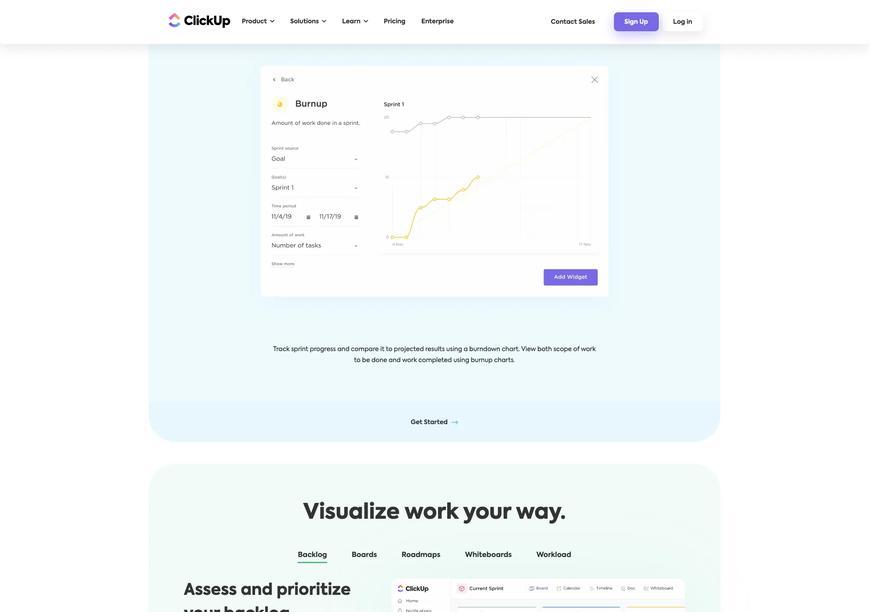 Task type: describe. For each thing, give the bounding box(es) containing it.
of
[[574, 346, 580, 352]]

progress
[[310, 346, 336, 352]]

boards
[[352, 552, 377, 559]]

sign up button
[[614, 12, 659, 31]]

pricing
[[384, 18, 406, 25]]

workload button
[[528, 550, 580, 565]]

flow
[[424, 15, 441, 22]]

1 vertical spatial to
[[354, 357, 361, 363]]

boards button
[[343, 550, 386, 565]]

burndown
[[470, 346, 501, 352]]

pricing link
[[380, 13, 410, 31]]

tab list containing burnup & burndown
[[175, 12, 695, 27]]

assess
[[184, 583, 237, 599]]

whiteboards
[[465, 552, 512, 559]]

0 vertical spatial and
[[338, 346, 350, 352]]

view
[[522, 346, 536, 352]]

learn
[[342, 18, 361, 25]]

charts.
[[494, 357, 515, 363]]

roadmaps
[[402, 552, 441, 559]]

cumulative flow button
[[372, 12, 449, 27]]

way.
[[516, 503, 566, 524]]

tab list containing backlog
[[175, 550, 695, 565]]

solutions button
[[286, 13, 331, 31]]

time
[[567, 15, 585, 22]]

completed
[[419, 357, 452, 363]]

1 horizontal spatial your
[[463, 503, 511, 524]]

1 vertical spatial work
[[403, 357, 417, 363]]

cumulative flow
[[381, 15, 441, 22]]

and inside assess and prioritize your backlog.
[[241, 583, 273, 599]]

sprint
[[291, 346, 309, 352]]

up
[[640, 19, 649, 25]]

product
[[242, 18, 267, 25]]

compare
[[351, 346, 379, 352]]

log in link
[[663, 12, 703, 31]]

backlog
[[298, 552, 327, 559]]

backlog button
[[289, 550, 336, 565]]



Task type: vqa. For each thing, say whether or not it's contained in the screenshot.
learn dropdown button
yes



Task type: locate. For each thing, give the bounding box(es) containing it.
2 & from the left
[[539, 15, 544, 22]]

2 vertical spatial work
[[405, 503, 459, 524]]

0 horizontal spatial to
[[354, 357, 361, 363]]

cycle
[[546, 15, 566, 22]]

& for cycle
[[539, 15, 544, 22]]

and up the backlog.
[[241, 583, 273, 599]]

sign up
[[625, 19, 649, 25]]

& for burndown
[[313, 15, 318, 22]]

sales
[[579, 19, 595, 25]]

contact sales button
[[547, 14, 600, 29]]

and right done
[[389, 357, 401, 363]]

roadmaps button
[[393, 550, 450, 565]]

2 horizontal spatial and
[[389, 357, 401, 363]]

tab list
[[175, 12, 695, 27], [175, 550, 695, 565]]

done
[[372, 357, 387, 363]]

enterprise
[[422, 18, 454, 25]]

contact
[[551, 19, 578, 25]]

track sprint progress and compare it to projected results using a burndown chart. view both scope of work to be done and work completed using burnup charts.
[[273, 346, 596, 363]]

solutions
[[290, 18, 319, 25]]

0 horizontal spatial and
[[241, 583, 273, 599]]

in
[[687, 19, 693, 25]]

1 vertical spatial tab list
[[175, 550, 695, 565]]

0 vertical spatial tab list
[[175, 12, 695, 27]]

prioritize
[[277, 583, 351, 599]]

1 vertical spatial using
[[454, 357, 470, 363]]

cumulative
[[381, 15, 422, 22]]

your down assess
[[184, 606, 220, 612]]

1 vertical spatial and
[[389, 357, 401, 363]]

0 vertical spatial using
[[447, 346, 463, 352]]

whiteboards button
[[457, 550, 521, 565]]

visualize work your way.
[[304, 503, 566, 524]]

1 tab list from the top
[[175, 12, 695, 27]]

1 horizontal spatial &
[[539, 15, 544, 22]]

using down a
[[454, 357, 470, 363]]

contact sales
[[551, 19, 595, 25]]

both
[[538, 346, 552, 352]]

your inside assess and prioritize your backlog.
[[184, 606, 220, 612]]

0 vertical spatial work
[[581, 346, 596, 352]]

0 horizontal spatial your
[[184, 606, 220, 612]]

1 horizontal spatial and
[[338, 346, 350, 352]]

projected
[[394, 346, 424, 352]]

& right 'burnup'
[[313, 15, 318, 22]]

work
[[581, 346, 596, 352], [403, 357, 417, 363], [405, 503, 459, 524]]

1 horizontal spatial to
[[386, 346, 393, 352]]

product button
[[238, 13, 279, 31]]

log in
[[674, 19, 693, 25]]

your up whiteboards
[[463, 503, 511, 524]]

2 vertical spatial and
[[241, 583, 273, 599]]

to right it
[[386, 346, 393, 352]]

and
[[338, 346, 350, 352], [389, 357, 401, 363], [241, 583, 273, 599]]

chart.
[[502, 346, 520, 352]]

2 tab list from the top
[[175, 550, 695, 565]]

log
[[674, 19, 686, 25]]

&
[[313, 15, 318, 22], [539, 15, 544, 22]]

0 horizontal spatial &
[[313, 15, 318, 22]]

work right of
[[581, 346, 596, 352]]

your
[[463, 503, 511, 524], [184, 606, 220, 612]]

burnup & burndown
[[285, 15, 356, 22]]

and right progress
[[338, 346, 350, 352]]

burnup
[[471, 357, 493, 363]]

to
[[386, 346, 393, 352], [354, 357, 361, 363]]

be
[[362, 357, 370, 363]]

burnup & burndown button
[[276, 12, 365, 27]]

it
[[381, 346, 385, 352]]

results
[[426, 346, 445, 352]]

using
[[447, 346, 463, 352], [454, 357, 470, 363]]

scope
[[554, 346, 572, 352]]

lead
[[519, 15, 537, 22]]

work up roadmaps
[[405, 503, 459, 524]]

backlog.
[[224, 606, 294, 612]]

0 vertical spatial to
[[386, 346, 393, 352]]

workload
[[537, 552, 572, 559]]

1 vertical spatial your
[[184, 606, 220, 612]]

burnup.png image
[[239, 49, 631, 323]]

burndown
[[319, 15, 356, 22]]

using left a
[[447, 346, 463, 352]]

learn button
[[338, 13, 373, 31]]

lead & cycle time button
[[510, 12, 593, 27]]

a
[[464, 346, 468, 352]]

1 & from the left
[[313, 15, 318, 22]]

enterprise link
[[417, 13, 459, 31]]

lead & cycle time
[[519, 15, 585, 22]]

burnup
[[285, 15, 311, 22]]

0 vertical spatial your
[[463, 503, 511, 524]]

clickup image
[[166, 12, 231, 28]]

sign
[[625, 19, 638, 25]]

visualize
[[304, 503, 400, 524]]

assess and prioritize your backlog.
[[184, 583, 351, 612]]

to left be
[[354, 357, 361, 363]]

burnup & burndown tab panel
[[239, 41, 631, 366]]

track
[[273, 346, 290, 352]]

work down projected on the left bottom
[[403, 357, 417, 363]]

& right lead
[[539, 15, 544, 22]]



